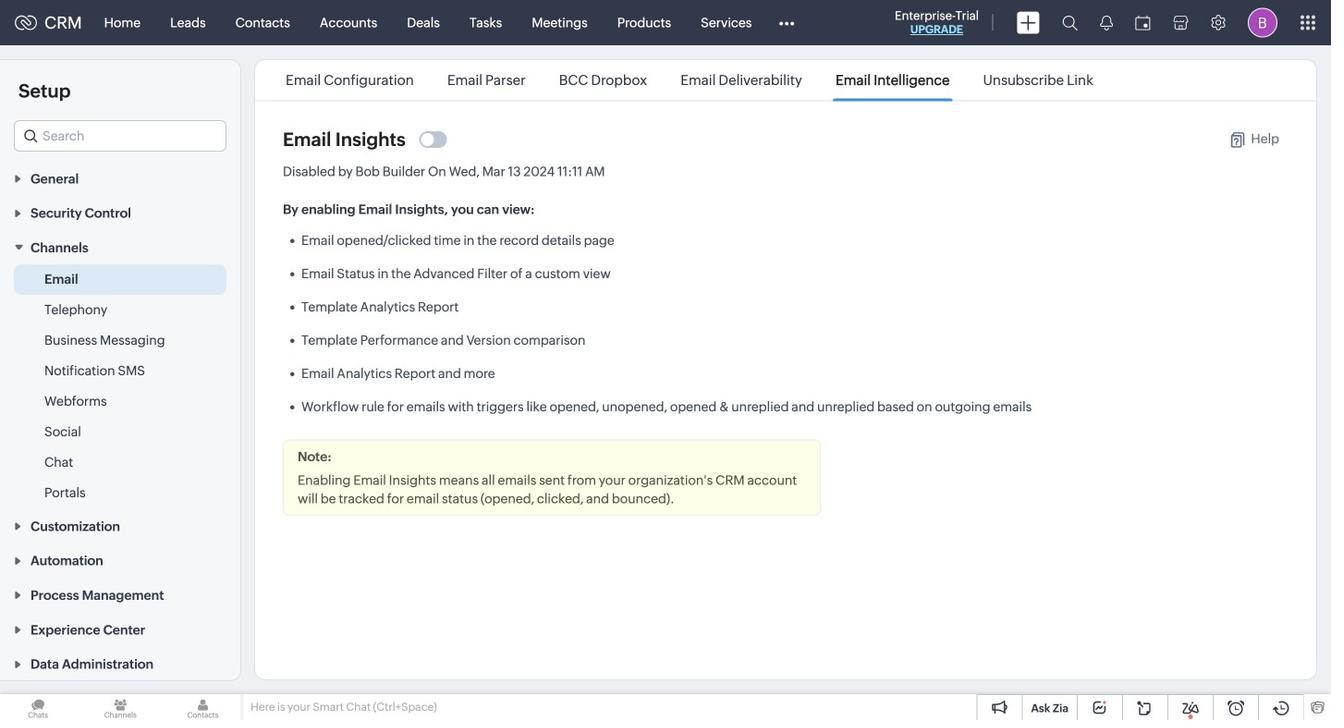 Task type: describe. For each thing, give the bounding box(es) containing it.
channels image
[[82, 695, 158, 720]]

profile image
[[1248, 8, 1278, 37]]

Search text field
[[15, 121, 226, 151]]

create menu element
[[1006, 0, 1051, 45]]

Other Modules field
[[767, 8, 807, 37]]

signals element
[[1089, 0, 1125, 45]]

contacts image
[[165, 695, 241, 720]]



Task type: locate. For each thing, give the bounding box(es) containing it.
search element
[[1051, 0, 1089, 45]]

signals image
[[1100, 15, 1113, 31]]

list
[[269, 60, 1111, 100]]

create menu image
[[1017, 12, 1040, 34]]

logo image
[[15, 15, 37, 30]]

search image
[[1063, 15, 1078, 31]]

None field
[[14, 120, 227, 152]]

calendar image
[[1136, 15, 1151, 30]]

chats image
[[0, 695, 76, 720]]

region
[[0, 264, 240, 509]]

profile element
[[1237, 0, 1289, 45]]



Task type: vqa. For each thing, say whether or not it's contained in the screenshot.
first / from the left
no



